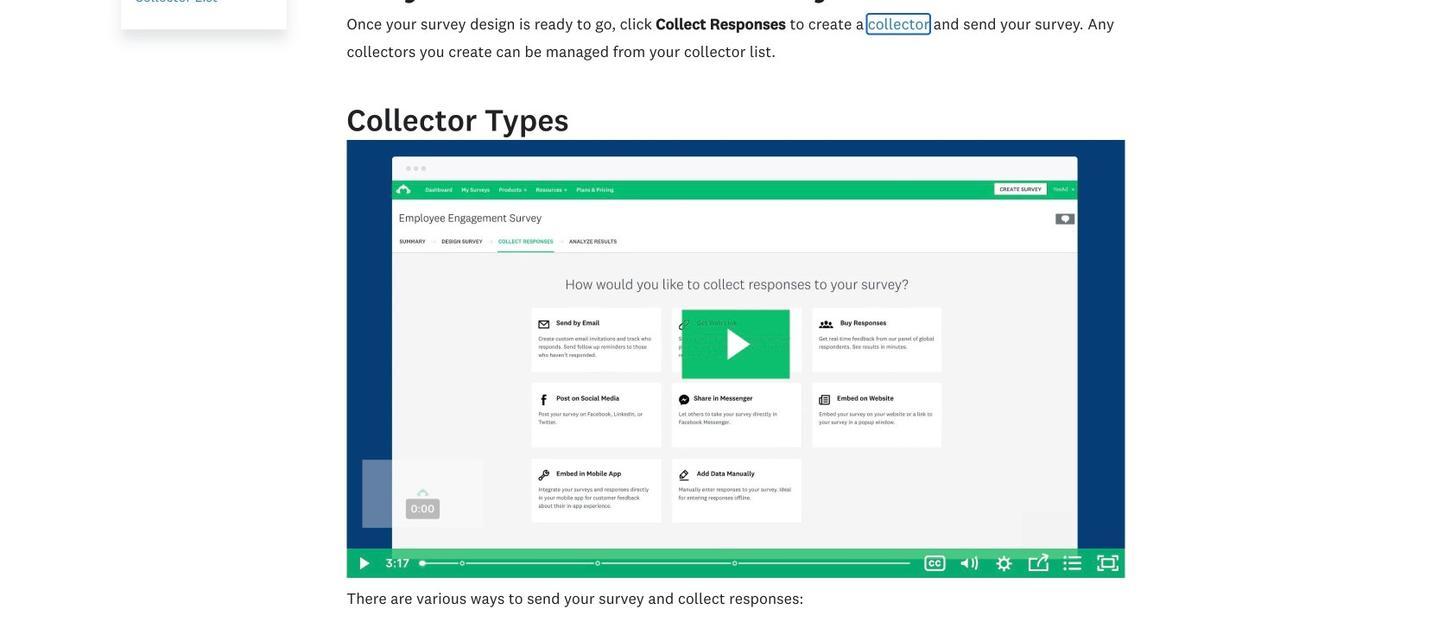 Task type: describe. For each thing, give the bounding box(es) containing it.
playbar slider
[[410, 549, 918, 578]]

video element
[[347, 140, 1125, 578]]



Task type: vqa. For each thing, say whether or not it's contained in the screenshot.
Search image
no



